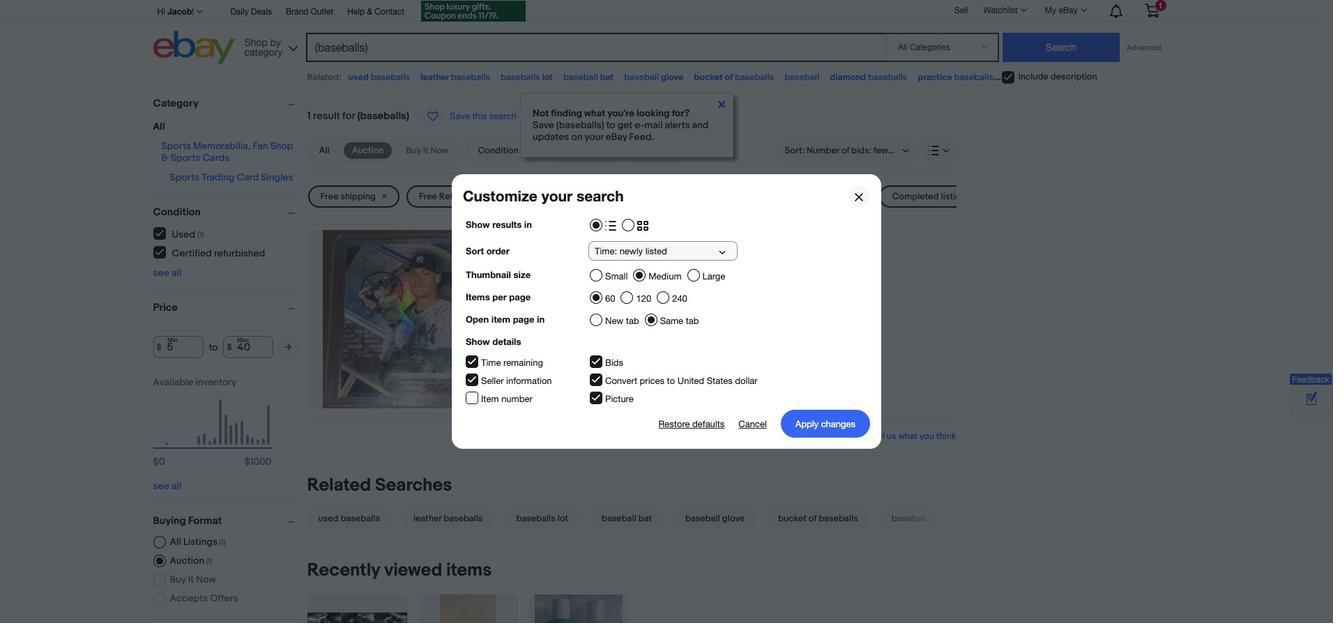 Task type: vqa. For each thing, say whether or not it's contained in the screenshot.
brand outlet
yes



Task type: locate. For each thing, give the bounding box(es) containing it.
1 horizontal spatial used
[[623, 191, 644, 202]]

1 horizontal spatial buy it now
[[406, 145, 449, 156]]

related:
[[307, 72, 341, 83]]

1 vertical spatial  (1) items text field
[[204, 557, 212, 566]]

used for used (1)
[[172, 228, 195, 240]]

free inside free returns link
[[419, 191, 437, 202]]

/99
[[788, 241, 808, 255]]

see down 0
[[153, 481, 169, 492]]

item
[[492, 314, 511, 325]]

0 horizontal spatial search
[[490, 111, 517, 121]]

2 see all button from the top
[[153, 481, 182, 492]]

1 vertical spatial used
[[172, 228, 195, 240]]

search inside dialog
[[577, 188, 624, 205]]

leather
[[421, 72, 449, 83], [414, 514, 442, 525]]

1 vertical spatial show
[[466, 336, 490, 347]]

0 vertical spatial  (1) items text field
[[218, 538, 226, 548]]

items up same day ship moroccanoil volume shampoo and conditioner 8.5 fl oz duo image
[[446, 560, 492, 582]]

1 vertical spatial bucket of baseballs
[[779, 514, 858, 525]]

sell left "watchlist"
[[955, 5, 968, 15]]

this down active
[[556, 377, 574, 391]]

1 vertical spatial baseballs lot
[[517, 514, 569, 525]]

(1) inside auction (1)
[[206, 557, 212, 566]]

240
[[673, 294, 688, 304]]

1 vertical spatial this
[[556, 377, 574, 391]]

0 horizontal spatial what
[[585, 107, 606, 119]]

to left 'get'
[[607, 119, 616, 131]]

your right on
[[585, 131, 604, 143]]

lot left baseball bat link
[[558, 514, 569, 525]]

used up certified
[[172, 228, 195, 240]]

this
[[473, 111, 487, 121], [556, 377, 574, 391]]

shipping down auction "link"
[[341, 191, 376, 202]]

0 horizontal spatial (baseballs)
[[357, 110, 409, 123]]

us only
[[817, 191, 849, 202]]

what inside not finding what you're looking for? save (baseballs) to get e-mail alerts and updates on your ebay feed.
[[585, 107, 606, 119]]

all link
[[311, 142, 338, 159]]

0 vertical spatial auction
[[352, 145, 384, 156]]

0 vertical spatial items
[[587, 363, 614, 376]]

all down result
[[319, 145, 330, 156]]

0 horizontal spatial in
[[524, 219, 532, 230]]

1 horizontal spatial save
[[533, 119, 554, 131]]

cancel button
[[739, 410, 767, 438]]

size
[[514, 269, 531, 280]]

all down certified
[[172, 267, 182, 279]]

your inside customize your search dialog
[[542, 188, 573, 205]]

save left on
[[533, 119, 554, 131]]

0 vertical spatial used
[[623, 191, 644, 202]]

baseballs
[[371, 72, 410, 83], [451, 72, 491, 83], [501, 72, 540, 83], [735, 72, 775, 83], [868, 72, 908, 83], [955, 72, 994, 83], [1040, 72, 1080, 83], [341, 514, 380, 525], [444, 514, 483, 525], [517, 514, 556, 525], [819, 514, 858, 525]]

$ up inventory
[[227, 342, 232, 353]]

in up returns
[[537, 314, 545, 325]]

1 vertical spatial it
[[188, 574, 194, 586]]

1 horizontal spatial bat
[[639, 514, 652, 525]]

1 horizontal spatial tab
[[686, 316, 699, 326]]

0 horizontal spatial auction
[[170, 555, 204, 567]]

& left cards on the top of page
[[161, 152, 169, 164]]

1 vertical spatial bucket
[[779, 514, 807, 525]]

2 show from the top
[[466, 336, 490, 347]]

(1)
[[198, 230, 204, 239], [738, 286, 747, 299], [219, 538, 226, 548], [206, 557, 212, 566]]

1 left bid in the left of the page
[[497, 304, 500, 318]]

auction inside "link"
[[352, 145, 384, 156]]

(1) for joschen_27
[[738, 286, 747, 299]]

free down all "link" in the left top of the page
[[321, 191, 339, 202]]

1 vertical spatial see
[[153, 481, 169, 492]]

items inside the joschen_27 (1) 50% 1 bid free shipping free returns authenticity guarantee view similar active items sell one like this
[[587, 363, 614, 376]]

items
[[587, 363, 614, 376], [446, 560, 492, 582]]

defaults
[[693, 419, 725, 429]]

customize your search dialog
[[0, 0, 1334, 624]]

1 horizontal spatial bucket
[[779, 514, 807, 525]]

2021
[[497, 241, 522, 255]]

used inside used baseballs link
[[318, 514, 339, 525]]

0 horizontal spatial buy it now
[[170, 574, 216, 586]]

baseballs inside baseballs lot link
[[517, 514, 556, 525]]

what right us
[[899, 431, 918, 442]]

1 show from the top
[[466, 219, 490, 230]]

now up accepts offers
[[196, 574, 216, 586]]

0 vertical spatial lot
[[542, 72, 553, 83]]

1 see from the top
[[153, 267, 169, 279]]

120
[[636, 294, 652, 304]]

all for price
[[172, 481, 182, 492]]

us only link
[[804, 186, 873, 208]]

2 vertical spatial all
[[170, 536, 181, 548]]

now
[[431, 145, 449, 156], [196, 574, 216, 586]]

$5.00
[[514, 191, 538, 202]]

0 horizontal spatial used
[[172, 228, 195, 240]]

time remaining
[[481, 358, 543, 368]]

to
[[607, 119, 616, 131], [540, 191, 548, 202], [209, 341, 218, 353], [667, 376, 675, 386]]

3x sealed fossil long/hanger booster packs (artset) wotc original pokemon cards image
[[307, 613, 407, 624]]

ebay down you're
[[606, 131, 627, 143]]

search up label
[[577, 188, 624, 205]]

recently
[[307, 560, 380, 582]]

0 horizontal spatial ebay
[[606, 131, 627, 143]]

view similar active items link
[[497, 363, 614, 376]]

0 horizontal spatial save
[[450, 111, 470, 121]]

(1) right 'listings'
[[219, 538, 226, 548]]

all
[[153, 121, 165, 133], [319, 145, 330, 156], [170, 536, 181, 548]]

search left not
[[490, 111, 517, 121]]

tab right new
[[626, 316, 639, 326]]

what left you're
[[585, 107, 606, 119]]

all up buying
[[172, 481, 182, 492]]

contact
[[375, 7, 405, 17]]

$ up "available"
[[157, 342, 162, 353]]

used baseballs up the 1 result for (baseballs) on the left top
[[348, 72, 410, 83]]

show up sort
[[466, 219, 490, 230]]

0 vertical spatial 1
[[307, 110, 311, 123]]

show down open
[[466, 336, 490, 347]]

lot up not
[[542, 72, 553, 83]]

0 vertical spatial what
[[585, 107, 606, 119]]

1 all from the top
[[172, 267, 182, 279]]

to left maximum value $40 "text box"
[[209, 341, 218, 353]]

1 see all button from the top
[[153, 267, 182, 279]]

free returns link
[[407, 186, 495, 208]]

0 horizontal spatial of
[[725, 72, 733, 83]]

brand outlet
[[286, 7, 334, 17]]

1 see all from the top
[[153, 267, 182, 279]]

1 vertical spatial all
[[319, 145, 330, 156]]

include
[[1019, 71, 1049, 82]]

(baseballs) right not
[[556, 119, 604, 131]]

free left returns
[[419, 191, 437, 202]]

your
[[585, 131, 604, 143], [542, 188, 573, 205]]

all inside "link"
[[319, 145, 330, 156]]

my ebay link
[[1038, 2, 1093, 19]]

0 vertical spatial it
[[423, 145, 429, 156]]

see all down certified
[[153, 267, 182, 279]]

account navigation
[[153, 0, 1170, 24]]

buy it now down auction (1)
[[170, 574, 216, 586]]

0 horizontal spatial bucket
[[694, 72, 723, 83]]

 (1) Items text field
[[218, 538, 226, 548], [204, 557, 212, 566]]

 (1) items text field down 'listings'
[[204, 557, 212, 566]]

listings
[[183, 536, 218, 548]]

(1) inside used (1)
[[198, 230, 204, 239]]

brand
[[286, 7, 309, 17]]

save inside button
[[450, 111, 470, 121]]

1 vertical spatial shipping
[[521, 319, 562, 332]]

used down 'related'
[[318, 514, 339, 525]]

see all down 0
[[153, 481, 182, 492]]

leather baseballs up save this search button
[[421, 72, 491, 83]]

1 vertical spatial ebay
[[606, 131, 627, 143]]

to right '$5.00'
[[540, 191, 548, 202]]

what for you're
[[585, 107, 606, 119]]

shipping inside the joschen_27 (1) 50% 1 bid free shipping free returns authenticity guarantee view similar active items sell one like this
[[521, 319, 562, 332]]

tell us what you think
[[871, 431, 957, 442]]

finding
[[551, 107, 582, 119]]

description
[[1051, 71, 1098, 82]]

1 tab from the left
[[626, 316, 639, 326]]

help
[[348, 7, 365, 17]]

shipping up returns
[[521, 319, 562, 332]]

get
[[618, 119, 633, 131]]

bucket of baseballs link
[[762, 508, 875, 530]]

search for customize your search
[[577, 188, 624, 205]]

auction down the all listings (1)
[[170, 555, 204, 567]]

buy it now link
[[398, 142, 457, 159]]

leather up save this search button
[[421, 72, 449, 83]]

show results in
[[466, 219, 532, 230]]

page right item
[[513, 314, 535, 325]]

1 horizontal spatial lot
[[558, 514, 569, 525]]

mail
[[645, 119, 663, 131]]

tooltip
[[521, 93, 734, 158]]

(baseballs) inside not finding what you're looking for? save (baseballs) to get e-mail alerts and updates on your ebay feed.
[[556, 119, 604, 131]]

buy
[[406, 145, 421, 156], [170, 574, 186, 586]]

all down category
[[153, 121, 165, 133]]

1 vertical spatial &
[[161, 152, 169, 164]]

0 horizontal spatial buy
[[170, 574, 186, 586]]

save up buy it now link
[[450, 111, 470, 121]]

1 inside the joschen_27 (1) 50% 1 bid free shipping free returns authenticity guarantee view similar active items sell one like this
[[497, 304, 500, 318]]

practice
[[918, 72, 953, 83]]

2021 topps gold label class 2 blue #43 aaron judge /99 heading
[[497, 241, 808, 255]]

0 vertical spatial all
[[172, 267, 182, 279]]

1
[[307, 110, 311, 123], [497, 304, 500, 318]]

of
[[725, 72, 733, 83], [809, 514, 817, 525]]

0 horizontal spatial all
[[153, 121, 165, 133]]

sell
[[955, 5, 968, 15], [497, 377, 515, 391]]

0 vertical spatial show
[[466, 219, 490, 230]]

ebay
[[1059, 6, 1078, 15], [606, 131, 627, 143]]

0 horizontal spatial bat
[[600, 72, 614, 83]]

open item page in
[[466, 314, 545, 325]]

(1) up certified refurbished link
[[198, 230, 204, 239]]

&
[[367, 7, 372, 17], [161, 152, 169, 164]]

1 vertical spatial what
[[899, 431, 918, 442]]

auction for auction (1)
[[170, 555, 204, 567]]

cancel
[[739, 419, 767, 429]]

2
[[655, 241, 662, 255]]

1 vertical spatial see all
[[153, 481, 182, 492]]

brand outlet link
[[286, 5, 334, 20]]

0 horizontal spatial shipping
[[341, 191, 376, 202]]

it
[[423, 145, 429, 156], [188, 574, 194, 586]]

open
[[466, 314, 489, 325]]

it down auction (1)
[[188, 574, 194, 586]]

2 see all from the top
[[153, 481, 182, 492]]

deals
[[251, 7, 272, 17]]

on
[[572, 131, 583, 143]]

shipping
[[341, 191, 376, 202], [521, 319, 562, 332]]

all
[[172, 267, 182, 279], [172, 481, 182, 492]]

see all button for price
[[153, 481, 182, 492]]

baseball inside baseball link
[[892, 514, 927, 525]]

1 vertical spatial all
[[172, 481, 182, 492]]

1 horizontal spatial items
[[587, 363, 614, 376]]

page
[[509, 292, 531, 303], [513, 314, 535, 325]]

auction down the 1 result for (baseballs) on the left top
[[352, 145, 384, 156]]

in right results
[[524, 219, 532, 230]]

 (1) items text field down buying format dropdown button
[[218, 538, 226, 548]]

your shopping cart contains 1 item image
[[1144, 3, 1160, 17]]

advanced link
[[1120, 33, 1169, 61]]

1 horizontal spatial this
[[556, 377, 574, 391]]

60
[[605, 294, 616, 304]]

(1) left 50%
[[738, 286, 747, 299]]

ebay right my
[[1059, 6, 1078, 15]]

1 vertical spatial see all button
[[153, 481, 182, 492]]

0 vertical spatial see all button
[[153, 267, 182, 279]]

1 horizontal spatial baseball glove
[[686, 514, 745, 525]]

not
[[533, 107, 549, 119]]

& right the help
[[367, 7, 372, 17]]

what for you
[[899, 431, 918, 442]]

1 vertical spatial of
[[809, 514, 817, 525]]

1 horizontal spatial search
[[577, 188, 624, 205]]

buy right auction selected text field
[[406, 145, 421, 156]]

sports
[[161, 140, 191, 152], [171, 152, 200, 164], [170, 172, 200, 183]]

1 horizontal spatial shipping
[[521, 319, 562, 332]]

1 horizontal spatial all
[[170, 536, 181, 548]]

(1) inside the joschen_27 (1) 50% 1 bid free shipping free returns authenticity guarantee view similar active items sell one like this
[[738, 286, 747, 299]]

to right "prices"
[[667, 376, 675, 386]]

to inside not finding what you're looking for? save (baseballs) to get e-mail alerts and updates on your ebay feed.
[[607, 119, 616, 131]]

0 vertical spatial your
[[585, 131, 604, 143]]

1 vertical spatial page
[[513, 314, 535, 325]]

buy it now up free returns
[[406, 145, 449, 156]]

auction for auction
[[352, 145, 384, 156]]

1 horizontal spatial it
[[423, 145, 429, 156]]

cards
[[203, 152, 229, 164]]

used (1)
[[172, 228, 204, 240]]

1 vertical spatial lot
[[558, 514, 569, 525]]

1 left result
[[307, 110, 311, 123]]

search inside button
[[490, 111, 517, 121]]

2 all from the top
[[172, 481, 182, 492]]

1 vertical spatial baseball glove
[[686, 514, 745, 525]]

leather baseballs
[[421, 72, 491, 83], [414, 514, 483, 525]]

1 horizontal spatial sell
[[955, 5, 968, 15]]

see up price at the left of the page
[[153, 267, 169, 279]]

sell down view
[[497, 377, 515, 391]]

0 horizontal spatial bucket of baseballs
[[694, 72, 775, 83]]

1 horizontal spatial auction
[[352, 145, 384, 156]]

1 horizontal spatial &
[[367, 7, 372, 17]]

1 horizontal spatial  (1) items text field
[[218, 538, 226, 548]]

0 vertical spatial baseball link
[[785, 72, 820, 83]]

used up class
[[623, 191, 644, 202]]

this left not
[[473, 111, 487, 121]]

page up bid in the left of the page
[[509, 292, 531, 303]]

page for per
[[509, 292, 531, 303]]

1 horizontal spatial bucket of baseballs
[[779, 514, 858, 525]]

1 vertical spatial auction
[[170, 555, 204, 567]]

(baseballs) right for at left
[[357, 110, 409, 123]]

auction (1)
[[170, 555, 212, 567]]

baseball link for related searches
[[875, 508, 943, 530]]

0 vertical spatial baseball glove
[[624, 72, 684, 83]]

0 horizontal spatial now
[[196, 574, 216, 586]]

sell inside account navigation
[[955, 5, 968, 15]]

baseballs inside bucket of baseballs link
[[819, 514, 858, 525]]

1 horizontal spatial glove
[[722, 514, 745, 525]]

1 vertical spatial 1
[[497, 304, 500, 318]]

free shipping
[[321, 191, 376, 202]]

leather down the searches
[[414, 514, 442, 525]]

1 vertical spatial buy it now
[[170, 574, 216, 586]]

2 tab from the left
[[686, 316, 699, 326]]

1 horizontal spatial baseball link
[[875, 508, 943, 530]]

format
[[188, 515, 222, 528]]

tooltip containing not finding what you're looking for?
[[521, 93, 734, 158]]

items down guarantee
[[587, 363, 614, 376]]

2 see from the top
[[153, 481, 169, 492]]

(1) down 'listings'
[[206, 557, 212, 566]]

e-
[[635, 119, 645, 131]]

all listings (1)
[[170, 536, 226, 548]]

now down save this search button
[[431, 145, 449, 156]]

$ up buying
[[153, 456, 159, 468]]

all down buying
[[170, 536, 181, 548]]

for
[[343, 110, 355, 123]]

tell us what you think link
[[871, 431, 957, 442]]

0 horizontal spatial tab
[[626, 316, 639, 326]]

None submit
[[1003, 33, 1120, 62]]

sell inside the joschen_27 (1) 50% 1 bid free shipping free returns authenticity guarantee view similar active items sell one like this
[[497, 377, 515, 391]]

convert
[[605, 376, 638, 386]]

see all button for condition
[[153, 267, 182, 279]]

what
[[585, 107, 606, 119], [899, 431, 918, 442]]

1 horizontal spatial ebay
[[1059, 6, 1078, 15]]

1 horizontal spatial your
[[585, 131, 604, 143]]

 (1) items text field for (1)
[[204, 557, 212, 566]]

your right '$5.00'
[[542, 188, 573, 205]]

see all button down 0
[[153, 481, 182, 492]]

used baseballs down 'related'
[[318, 514, 380, 525]]

sell link
[[949, 5, 975, 15]]

class
[[622, 241, 653, 255]]

tab right same
[[686, 316, 699, 326]]

Minimum value $5 text field
[[153, 336, 203, 359]]

1 vertical spatial items
[[446, 560, 492, 582]]

Maximum value $40 text field
[[223, 336, 274, 359]]

auction link
[[344, 142, 392, 159]]

like
[[537, 377, 554, 391]]

used right related:
[[348, 72, 369, 83]]

2021 topps gold label class 2 blue #43 aaron judge /99 pre-owned
[[497, 241, 808, 272]]

joschen_27 (1) 50% 1 bid free shipping free returns authenticity guarantee view similar active items sell one like this
[[497, 286, 771, 391]]

leather baseballs down the searches
[[414, 514, 483, 525]]

sort order
[[466, 246, 510, 257]]

this inside button
[[473, 111, 487, 121]]

Auction selected text field
[[352, 144, 384, 157]]

you
[[920, 431, 935, 442]]

banner
[[153, 0, 1170, 68]]

trading
[[202, 172, 235, 183]]

see all button down certified
[[153, 267, 182, 279]]

ebay inside not finding what you're looking for? save (baseballs) to get e-mail alerts and updates on your ebay feed.
[[606, 131, 627, 143]]

buy up accepts
[[170, 574, 186, 586]]

0 vertical spatial shipping
[[341, 191, 376, 202]]

1 horizontal spatial 1
[[497, 304, 500, 318]]

it up free returns
[[423, 145, 429, 156]]

graph of available inventory between $5.0 and $40.0 image
[[153, 377, 272, 475]]

0 vertical spatial see
[[153, 267, 169, 279]]

baseball bat link
[[585, 508, 669, 530]]

see for condition
[[153, 267, 169, 279]]

diamond baseballs
[[830, 72, 908, 83]]



Task type: describe. For each thing, give the bounding box(es) containing it.
1 vertical spatial leather
[[414, 514, 442, 525]]

united
[[678, 376, 705, 386]]

accepts
[[170, 593, 208, 605]]

new
[[605, 316, 624, 326]]

same
[[660, 316, 684, 326]]

item
[[481, 394, 499, 405]]

joschen_27
[[681, 286, 735, 299]]

category button
[[153, 97, 301, 110]]

price button
[[153, 301, 301, 315]]

buying format
[[153, 515, 222, 528]]

sell one like this link
[[497, 377, 574, 391]]

& inside account navigation
[[367, 7, 372, 17]]

tab for same tab
[[686, 316, 699, 326]]

0 vertical spatial glove
[[661, 72, 684, 83]]

1 vertical spatial bat
[[639, 514, 652, 525]]

seller
[[481, 376, 504, 386]]

watchlist
[[984, 6, 1018, 15]]

(1) for used
[[198, 230, 204, 239]]

tab for new tab
[[626, 316, 639, 326]]

condition button
[[153, 206, 301, 219]]

price
[[153, 301, 178, 315]]

0 vertical spatial bucket of baseballs
[[694, 72, 775, 83]]

1 vertical spatial baseball bat
[[602, 514, 652, 525]]

#43
[[691, 241, 714, 255]]

Authenticity Guarantee text field
[[497, 347, 622, 362]]

only
[[830, 191, 849, 202]]

details
[[493, 336, 521, 347]]

lot inside baseballs lot link
[[558, 514, 569, 525]]

save inside not finding what you're looking for? save (baseballs) to get e-mail alerts and updates on your ebay feed.
[[533, 119, 554, 131]]

order
[[487, 246, 510, 257]]

us
[[887, 431, 897, 442]]

available inventory
[[153, 377, 237, 389]]

and
[[692, 119, 709, 131]]

0 vertical spatial used baseballs
[[348, 72, 410, 83]]

0 vertical spatial baseballs lot
[[501, 72, 553, 83]]

0 horizontal spatial it
[[188, 574, 194, 586]]

number
[[502, 394, 533, 405]]

restore defaults
[[659, 419, 725, 429]]

baseball inside "baseball glove" link
[[686, 514, 720, 525]]

accepts offers
[[170, 593, 238, 605]]

see for price
[[153, 481, 169, 492]]

convert prices to united states dollar
[[605, 376, 758, 386]]

1 vertical spatial glove
[[722, 514, 745, 525]]

completed listings
[[892, 191, 971, 202]]

1 horizontal spatial of
[[809, 514, 817, 525]]

advanced
[[1127, 43, 1162, 52]]

save this search
[[450, 111, 517, 121]]

guarantee
[[571, 348, 622, 361]]

page for item
[[513, 314, 535, 325]]

0 vertical spatial buy
[[406, 145, 421, 156]]

baseball link for related:
[[785, 72, 820, 83]]

prices
[[640, 376, 665, 386]]

changes
[[821, 419, 856, 429]]

this inside the joschen_27 (1) 50% 1 bid free shipping free returns authenticity guarantee view similar active items sell one like this
[[556, 377, 574, 391]]

duo moroccanoil extra volume shampoo and conditioner 2.4 oz fine to medium hair image
[[535, 595, 623, 624]]

see all for condition
[[153, 267, 182, 279]]

remaining
[[504, 358, 543, 368]]

picture
[[605, 394, 634, 405]]

same day ship moroccanoil volume shampoo and conditioner 8.5 fl oz duo image
[[440, 595, 496, 624]]

1 horizontal spatial used
[[348, 72, 369, 83]]

baseball inside baseball bat link
[[602, 514, 637, 525]]

0 vertical spatial leather baseballs
[[421, 72, 491, 83]]

sports for sports trading card singles
[[170, 172, 200, 183]]

buying
[[153, 515, 186, 528]]

dollar
[[735, 376, 758, 386]]

card
[[237, 172, 259, 183]]

1 vertical spatial buy
[[170, 574, 186, 586]]

0 vertical spatial leather
[[421, 72, 449, 83]]

(1) inside the all listings (1)
[[219, 538, 226, 548]]

sports memorabilia, fan shop & sports cards
[[161, 140, 293, 164]]

new tab
[[605, 316, 639, 326]]

blue
[[665, 241, 689, 255]]

ebay inside account navigation
[[1059, 6, 1078, 15]]

 (1) items text field for listings
[[218, 538, 226, 548]]

returns
[[439, 191, 471, 202]]

information
[[506, 376, 552, 386]]

& inside sports memorabilia, fan shop & sports cards
[[161, 152, 169, 164]]

small
[[605, 271, 628, 282]]

apply
[[796, 419, 819, 429]]

0 vertical spatial baseball bat
[[564, 72, 614, 83]]

time
[[481, 358, 501, 368]]

0 horizontal spatial lot
[[542, 72, 553, 83]]

0 vertical spatial bucket
[[694, 72, 723, 83]]

0 vertical spatial all
[[153, 121, 165, 133]]

your inside not finding what you're looking for? save (baseballs) to get e-mail alerts and updates on your ebay feed.
[[585, 131, 604, 143]]

restore defaults button
[[659, 410, 725, 438]]

show for show details
[[466, 336, 490, 347]]

available
[[153, 377, 193, 389]]

1 vertical spatial used baseballs
[[318, 514, 380, 525]]

to inside dialog
[[667, 376, 675, 386]]

similar
[[523, 363, 553, 376]]

get the coupon image
[[421, 1, 526, 22]]

item number
[[481, 394, 533, 405]]

searches
[[375, 475, 452, 497]]

rawlings baseballs
[[1004, 72, 1080, 83]]

diamond
[[830, 72, 866, 83]]

0 vertical spatial of
[[725, 72, 733, 83]]

memorabilia,
[[193, 140, 251, 152]]

sports trading card singles
[[170, 172, 293, 183]]

1 vertical spatial in
[[537, 314, 545, 325]]

see all for price
[[153, 481, 182, 492]]

authenticity
[[510, 348, 569, 361]]

$ up buying format dropdown button
[[245, 456, 250, 468]]

certified refurbished
[[172, 247, 265, 259]]

$14.99
[[497, 284, 551, 306]]

not finding what you're looking for? save (baseballs) to get e-mail alerts and updates on your ebay feed.
[[533, 107, 709, 143]]

show for show results in
[[466, 219, 490, 230]]

baseballs inside leather baseballs link
[[444, 514, 483, 525]]

0 vertical spatial buy it now
[[406, 145, 449, 156]]

free down bid in the left of the page
[[497, 319, 518, 332]]

apply changes
[[796, 419, 856, 429]]

certified
[[172, 247, 212, 259]]

banner containing sell
[[153, 0, 1170, 68]]

daily
[[230, 7, 249, 17]]

singles
[[261, 172, 293, 183]]

items
[[466, 292, 490, 303]]

refurbished
[[214, 247, 265, 259]]

include description
[[1019, 71, 1098, 82]]

label
[[590, 241, 620, 255]]

1 horizontal spatial now
[[431, 145, 449, 156]]

0
[[159, 456, 165, 468]]

medium
[[649, 271, 682, 282]]

50%
[[749, 286, 771, 299]]

(1) for auction
[[206, 557, 212, 566]]

updates
[[533, 131, 569, 143]]

buying format button
[[153, 515, 301, 528]]

1 vertical spatial leather baseballs
[[414, 514, 483, 525]]

sports for sports memorabilia, fan shop & sports cards
[[161, 140, 191, 152]]

used for used
[[623, 191, 644, 202]]

all for condition
[[172, 267, 182, 279]]

fan
[[253, 140, 268, 152]]

same tab
[[660, 316, 699, 326]]

thumbnail size
[[466, 269, 531, 280]]

free down open item page in
[[497, 334, 518, 347]]

thumbnail
[[466, 269, 511, 280]]

0 horizontal spatial items
[[446, 560, 492, 582]]

free inside free shipping link
[[321, 191, 339, 202]]

2021 topps gold label class 2 blue #43 aaron judge /99 image
[[323, 230, 470, 409]]

1 vertical spatial now
[[196, 574, 216, 586]]

baseballs inside used baseballs link
[[341, 514, 380, 525]]

per
[[493, 292, 507, 303]]

search for save this search
[[490, 111, 517, 121]]

sports trading card singles link
[[170, 172, 293, 183]]



